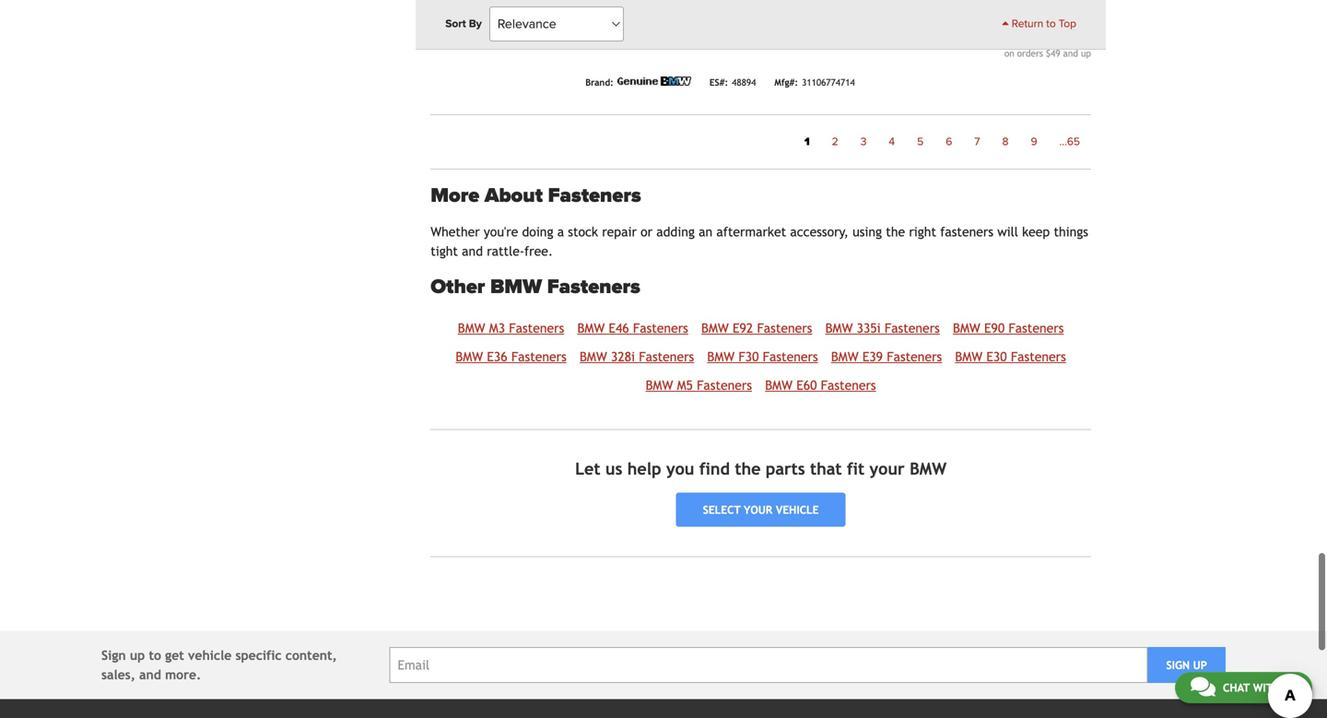Task type: vqa. For each thing, say whether or not it's contained in the screenshot.
left Sign
yes



Task type: describe. For each thing, give the bounding box(es) containing it.
bmw e36 fasteners
[[456, 349, 567, 364]]

top
[[1059, 17, 1077, 30]]

4 link
[[878, 130, 906, 154]]

accessory,
[[790, 225, 849, 239]]

$49
[[1046, 48, 1061, 58]]

other
[[431, 275, 485, 299]]

Email email field
[[389, 647, 1148, 683]]

bmw for bmw m5 fasteners
[[646, 378, 673, 393]]

the inside 'whether you're doing a stock repair or adding an aftermarket accessory, using the right fasteners will keep things tight and rattle-free.'
[[886, 225, 905, 239]]

bmw for bmw 328i fasteners
[[580, 349, 607, 364]]

sign for sign up to get vehicle specific content, sales, and more.
[[101, 648, 126, 663]]

8
[[1002, 135, 1009, 148]]

sort
[[445, 17, 466, 30]]

e92
[[733, 321, 753, 335]]

1 link
[[793, 130, 821, 154]]

specific
[[235, 648, 282, 663]]

2
[[832, 135, 839, 148]]

free shipping on orders $49 and up
[[1005, 35, 1091, 58]]

bmw m5 fasteners
[[646, 378, 752, 393]]

bmw e30 fasteners link
[[955, 349, 1066, 364]]

7 link
[[963, 130, 991, 154]]

more
[[431, 183, 479, 208]]

es#48894 - 31106774714 - locking nut - priced each - m14x1.5-05 zns3 - genuine bmw - bmw mini image
[[431, 0, 571, 34]]

sign up button
[[1148, 647, 1226, 683]]

and inside the free shipping on orders $49 and up
[[1063, 48, 1078, 58]]

using
[[853, 225, 882, 239]]

bmw m3 fasteners
[[458, 321, 564, 335]]

sign up to get vehicle specific content, sales, and more.
[[101, 648, 337, 682]]

6
[[946, 135, 952, 148]]

sign up
[[1166, 659, 1207, 672]]

return to top
[[1009, 17, 1077, 30]]

other bmw fasteners
[[431, 275, 640, 299]]

e36
[[487, 349, 508, 364]]

sign for sign up
[[1166, 659, 1190, 672]]

mfg#: 31106774714
[[775, 77, 855, 88]]

bmw 328i fasteners link
[[580, 349, 694, 364]]

caret up image
[[1002, 18, 1009, 29]]

fasteners for bmw e46 fasteners
[[633, 321, 688, 335]]

e90
[[984, 321, 1005, 335]]

free
[[1024, 35, 1046, 48]]

add
[[1009, 1, 1033, 16]]

3 link
[[850, 130, 878, 154]]

orders
[[1017, 48, 1043, 58]]

fasteners for other bmw fasteners
[[547, 275, 640, 299]]

aftermarket
[[716, 225, 786, 239]]

and inside 'whether you're doing a stock repair or adding an aftermarket accessory, using the right fasteners will keep things tight and rattle-free.'
[[462, 244, 483, 259]]

on
[[1005, 48, 1015, 58]]

bmw for bmw e46 fasteners
[[577, 321, 605, 335]]

up inside the free shipping on orders $49 and up
[[1081, 48, 1091, 58]]

keep
[[1022, 225, 1050, 239]]

rattle-
[[487, 244, 524, 259]]

fasteners for bmw e92 fasteners
[[757, 321, 812, 335]]

stock
[[568, 225, 598, 239]]

paginated product list navigation navigation
[[431, 130, 1091, 154]]

bmw e90 fasteners
[[953, 321, 1064, 335]]

fasteners for bmw e60 fasteners
[[821, 378, 876, 393]]

bmw 335i fasteners link
[[826, 321, 940, 335]]

bmw 335i fasteners
[[826, 321, 940, 335]]

bmw for bmw e39 fasteners
[[831, 349, 859, 364]]

bmw for bmw 335i fasteners
[[826, 321, 853, 335]]

e60
[[797, 378, 817, 393]]

comments image
[[1191, 676, 1216, 698]]

mfg#:
[[775, 77, 798, 88]]

bmw e46 fasteners
[[577, 321, 688, 335]]

bmw e39 fasteners
[[831, 349, 942, 364]]

2 link
[[821, 130, 850, 154]]

bmw m5 fasteners link
[[646, 378, 752, 393]]

more.
[[165, 667, 201, 682]]

to for top
[[1046, 17, 1056, 30]]

6 link
[[935, 130, 963, 154]]

m5
[[677, 378, 693, 393]]

bmw down rattle-
[[490, 275, 542, 299]]

4
[[889, 135, 895, 148]]

right
[[909, 225, 936, 239]]

bmw e90 fasteners link
[[953, 321, 1064, 335]]

let
[[575, 459, 601, 478]]

repair
[[602, 225, 637, 239]]

5
[[917, 135, 924, 148]]

31106774714
[[802, 77, 855, 88]]

select your vehicle button
[[676, 493, 846, 527]]

bmw for bmw e36 fasteners
[[456, 349, 483, 364]]

bmw e60 fasteners
[[765, 378, 876, 393]]

fasteners for bmw 335i fasteners
[[885, 321, 940, 335]]

add to cart button
[[995, 0, 1091, 23]]

bmw for bmw e60 fasteners
[[765, 378, 793, 393]]

select your vehicle
[[703, 503, 819, 516]]



Task type: locate. For each thing, give the bounding box(es) containing it.
bmw e46 fasteners link
[[577, 321, 688, 335]]

up right $49
[[1081, 48, 1091, 58]]

bmw left e92 at the top of the page
[[701, 321, 729, 335]]

vehicle
[[776, 503, 819, 516]]

up for sign up
[[1193, 659, 1207, 672]]

bmw f30 fasteners link
[[707, 349, 818, 364]]

bmw left m3
[[458, 321, 485, 335]]

bmw left e39
[[831, 349, 859, 364]]

to inside button
[[1037, 1, 1048, 16]]

328i
[[611, 349, 635, 364]]

and right sales,
[[139, 667, 161, 682]]

up for sign up to get vehicle specific content, sales, and more.
[[130, 648, 145, 663]]

to inside sign up to get vehicle specific content, sales, and more.
[[149, 648, 161, 663]]

fasteners down e39
[[821, 378, 876, 393]]

1 horizontal spatial and
[[462, 244, 483, 259]]

fasteners up stock
[[548, 183, 641, 208]]

fasteners for bmw f30 fasteners
[[763, 349, 818, 364]]

bmw left m5 at right
[[646, 378, 673, 393]]

fasteners for bmw m5 fasteners
[[697, 378, 752, 393]]

bmw e60 fasteners link
[[765, 378, 876, 393]]

bmw for bmw e92 fasteners
[[701, 321, 729, 335]]

up inside button
[[1193, 659, 1207, 672]]

e46
[[609, 321, 629, 335]]

fasteners right e39
[[887, 349, 942, 364]]

48894
[[732, 77, 756, 88]]

0 horizontal spatial and
[[139, 667, 161, 682]]

bmw e30 fasteners
[[955, 349, 1066, 364]]

your
[[870, 459, 905, 478], [744, 503, 773, 516]]

7
[[975, 135, 980, 148]]

bmw left e90
[[953, 321, 981, 335]]

whether you're doing a stock repair or adding an aftermarket accessory, using the right fasteners will keep things tight and rattle-free.
[[431, 225, 1089, 259]]

free.
[[524, 244, 553, 259]]

bmw for bmw e90 fasteners
[[953, 321, 981, 335]]

335i
[[857, 321, 881, 335]]

0 vertical spatial and
[[1063, 48, 1078, 58]]

0 horizontal spatial sign
[[101, 648, 126, 663]]

2 vertical spatial to
[[149, 648, 161, 663]]

a
[[557, 225, 564, 239]]

the right find
[[735, 459, 761, 478]]

bmw 328i fasteners
[[580, 349, 694, 364]]

1 vertical spatial your
[[744, 503, 773, 516]]

up
[[1081, 48, 1091, 58], [130, 648, 145, 663], [1193, 659, 1207, 672]]

sort by
[[445, 17, 482, 30]]

sign up sales,
[[101, 648, 126, 663]]

return
[[1012, 17, 1044, 30]]

e30
[[987, 349, 1007, 364]]

9
[[1031, 135, 1037, 148]]

5 link
[[906, 130, 935, 154]]

1 horizontal spatial sign
[[1166, 659, 1190, 672]]

fasteners up e60
[[763, 349, 818, 364]]

fasteners
[[548, 183, 641, 208], [547, 275, 640, 299], [509, 321, 564, 335], [633, 321, 688, 335], [757, 321, 812, 335], [885, 321, 940, 335], [1009, 321, 1064, 335], [511, 349, 567, 364], [639, 349, 694, 364], [763, 349, 818, 364], [887, 349, 942, 364], [1011, 349, 1066, 364], [697, 378, 752, 393], [821, 378, 876, 393]]

fasteners down f30
[[697, 378, 752, 393]]

bmw m3 fasteners link
[[458, 321, 564, 335]]

e39
[[863, 349, 883, 364]]

2 vertical spatial and
[[139, 667, 161, 682]]

shipping
[[1050, 35, 1091, 48]]

fasteners for bmw 328i fasteners
[[639, 349, 694, 364]]

up up sales,
[[130, 648, 145, 663]]

bmw e92 fasteners link
[[701, 321, 812, 335]]

bmw right the fit
[[910, 459, 947, 478]]

fasteners for more about fasteners
[[548, 183, 641, 208]]

content,
[[286, 648, 337, 663]]

fasteners for bmw e36 fasteners
[[511, 349, 567, 364]]

your right the fit
[[870, 459, 905, 478]]

genuine bmw - corporate logo image
[[617, 76, 691, 86]]

9 link
[[1020, 130, 1048, 154]]

…65
[[1060, 135, 1080, 148]]

fasteners up 'bmw e36 fasteners'
[[509, 321, 564, 335]]

by
[[469, 17, 482, 30]]

to left top
[[1046, 17, 1056, 30]]

bmw e92 fasteners
[[701, 321, 812, 335]]

bmw e39 fasteners link
[[831, 349, 942, 364]]

vehicle
[[188, 648, 232, 663]]

fasteners up bmw f30 fasteners
[[757, 321, 812, 335]]

fasteners for bmw e39 fasteners
[[887, 349, 942, 364]]

es#:
[[710, 77, 728, 88]]

bmw left e60
[[765, 378, 793, 393]]

and inside sign up to get vehicle specific content, sales, and more.
[[139, 667, 161, 682]]

1 vertical spatial the
[[735, 459, 761, 478]]

bmw left e36
[[456, 349, 483, 364]]

parts
[[766, 459, 805, 478]]

select
[[703, 503, 741, 516]]

fasteners down bmw m3 fasteners
[[511, 349, 567, 364]]

bmw f30 fasteners
[[707, 349, 818, 364]]

doing
[[522, 225, 553, 239]]

you
[[666, 459, 694, 478]]

bmw e36 fasteners link
[[456, 349, 567, 364]]

f30
[[739, 349, 759, 364]]

sign inside button
[[1166, 659, 1190, 672]]

an
[[699, 225, 713, 239]]

your right select
[[744, 503, 773, 516]]

bmw left 335i
[[826, 321, 853, 335]]

us
[[1284, 681, 1297, 694]]

2 horizontal spatial and
[[1063, 48, 1078, 58]]

get
[[165, 648, 184, 663]]

more about fasteners
[[431, 183, 641, 208]]

fasteners for bmw e90 fasteners
[[1009, 321, 1064, 335]]

to left get
[[149, 648, 161, 663]]

you're
[[484, 225, 518, 239]]

chat with us
[[1223, 681, 1297, 694]]

sales,
[[101, 667, 135, 682]]

us
[[606, 459, 622, 478]]

sign up chat with us link
[[1166, 659, 1190, 672]]

add to cart
[[1009, 1, 1077, 16]]

that
[[810, 459, 842, 478]]

0 vertical spatial your
[[870, 459, 905, 478]]

bmw left "e30"
[[955, 349, 983, 364]]

fasteners for bmw e30 fasteners
[[1011, 349, 1066, 364]]

things
[[1054, 225, 1089, 239]]

will
[[997, 225, 1018, 239]]

whether
[[431, 225, 480, 239]]

fasteners up m5 at right
[[639, 349, 694, 364]]

0 vertical spatial the
[[886, 225, 905, 239]]

your inside 'button'
[[744, 503, 773, 516]]

0 horizontal spatial up
[[130, 648, 145, 663]]

up up comments 'icon'
[[1193, 659, 1207, 672]]

bmw left f30
[[707, 349, 735, 364]]

sign
[[101, 648, 126, 663], [1166, 659, 1190, 672]]

0 horizontal spatial your
[[744, 503, 773, 516]]

1 horizontal spatial your
[[870, 459, 905, 478]]

the left right
[[886, 225, 905, 239]]

up inside sign up to get vehicle specific content, sales, and more.
[[130, 648, 145, 663]]

fit
[[847, 459, 865, 478]]

bmw for bmw m3 fasteners
[[458, 321, 485, 335]]

fasteners down bmw e90 fasteners
[[1011, 349, 1066, 364]]

0 vertical spatial to
[[1037, 1, 1048, 16]]

sign inside sign up to get vehicle specific content, sales, and more.
[[101, 648, 126, 663]]

bmw for bmw e30 fasteners
[[955, 349, 983, 364]]

and down whether
[[462, 244, 483, 259]]

1 horizontal spatial the
[[886, 225, 905, 239]]

1
[[805, 135, 810, 148]]

to up return to top
[[1037, 1, 1048, 16]]

2 horizontal spatial up
[[1193, 659, 1207, 672]]

let us help you find the parts that fit your     bmw
[[575, 459, 947, 478]]

to for cart
[[1037, 1, 1048, 16]]

fasteners for bmw m3 fasteners
[[509, 321, 564, 335]]

1 vertical spatial to
[[1046, 17, 1056, 30]]

fasteners up bmw e39 fasteners
[[885, 321, 940, 335]]

and
[[1063, 48, 1078, 58], [462, 244, 483, 259], [139, 667, 161, 682]]

or
[[641, 225, 653, 239]]

bmw left e46
[[577, 321, 605, 335]]

bmw for bmw f30 fasteners
[[707, 349, 735, 364]]

fasteners up e46
[[547, 275, 640, 299]]

fasteners up bmw e30 fasteners link
[[1009, 321, 1064, 335]]

bmw left 328i
[[580, 349, 607, 364]]

0 horizontal spatial the
[[735, 459, 761, 478]]

1 vertical spatial and
[[462, 244, 483, 259]]

chat
[[1223, 681, 1250, 694]]

8 link
[[991, 130, 1020, 154]]

chat with us link
[[1175, 672, 1313, 703]]

and right $49
[[1063, 48, 1078, 58]]

cart
[[1052, 1, 1077, 16]]

return to top link
[[1002, 16, 1077, 32]]

help
[[627, 459, 661, 478]]

fasteners up bmw 328i fasteners
[[633, 321, 688, 335]]

1 horizontal spatial up
[[1081, 48, 1091, 58]]



